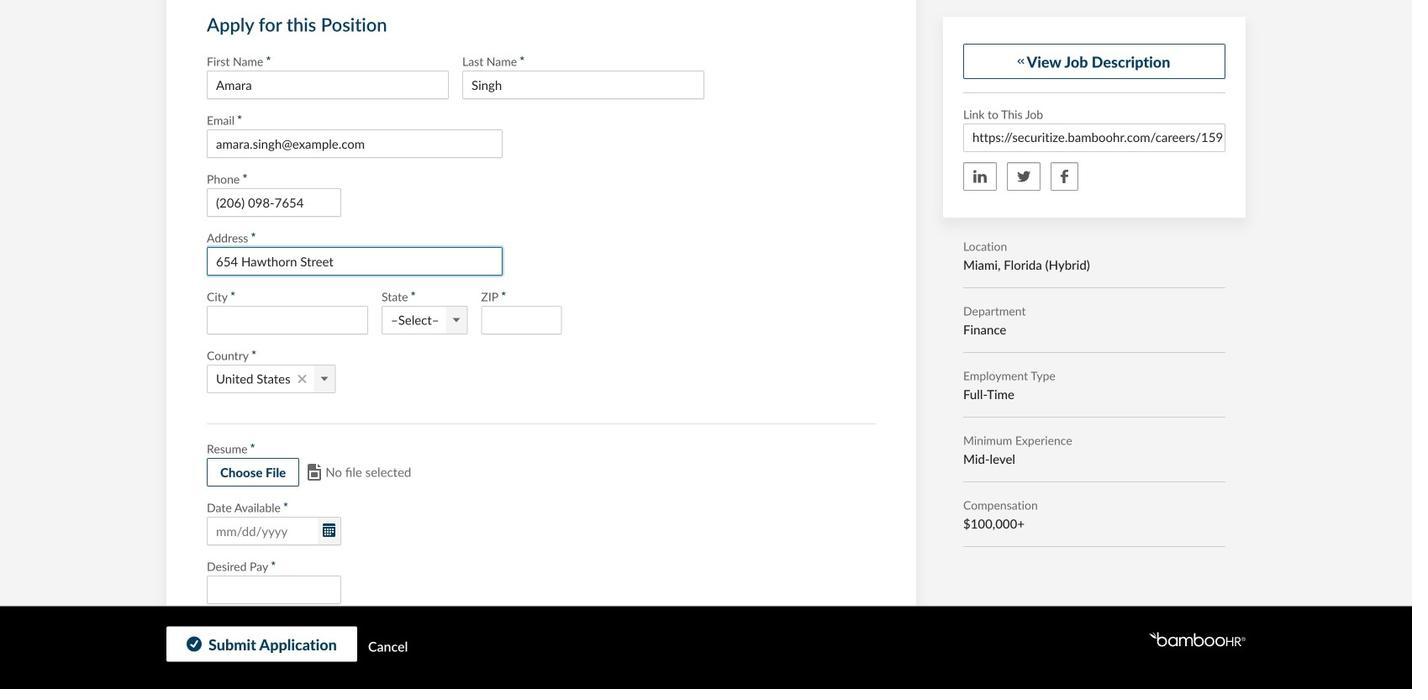 Task type: locate. For each thing, give the bounding box(es) containing it.
None text field
[[207, 188, 341, 217], [207, 306, 368, 335], [207, 576, 341, 604], [207, 188, 341, 217], [207, 306, 368, 335], [207, 576, 341, 604]]

None text field
[[207, 71, 449, 99], [462, 71, 704, 99], [964, 125, 1225, 151], [207, 129, 503, 158], [207, 247, 503, 276], [481, 306, 562, 335], [207, 669, 503, 689], [207, 71, 449, 99], [462, 71, 704, 99], [964, 125, 1225, 151], [207, 129, 503, 158], [207, 247, 503, 276], [481, 306, 562, 335], [207, 669, 503, 689]]

mm/dd/yyyy text field
[[207, 517, 341, 546]]



Task type: describe. For each thing, give the bounding box(es) containing it.
open calendar picker image
[[323, 524, 335, 539]]



